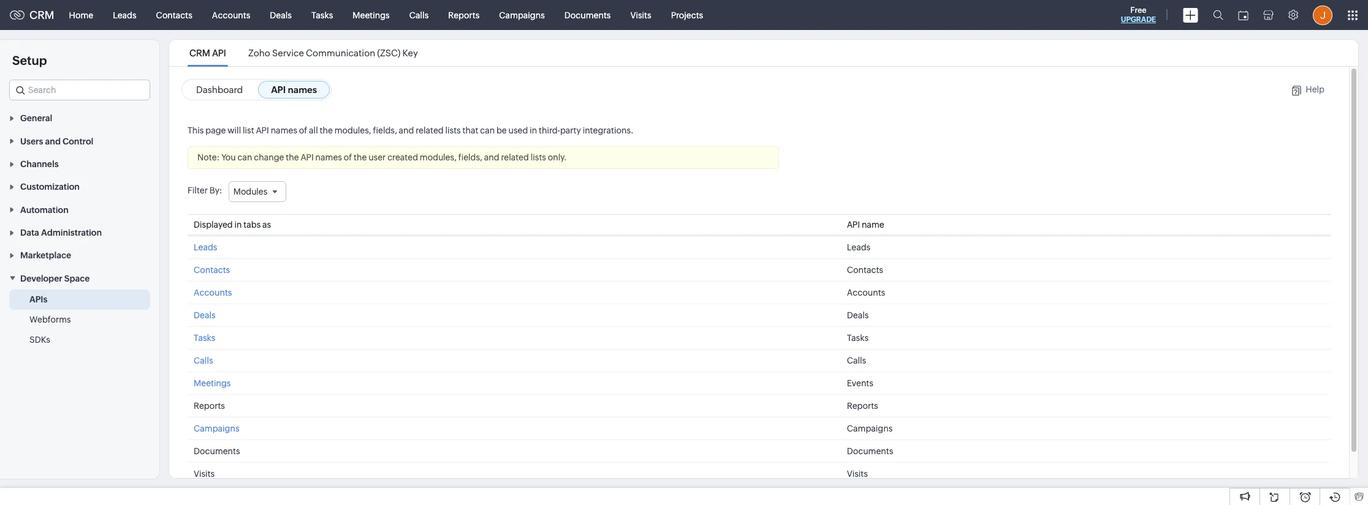 Task type: describe. For each thing, give the bounding box(es) containing it.
profile element
[[1306, 0, 1341, 30]]

developer
[[20, 274, 62, 284]]

0 vertical spatial accounts link
[[202, 0, 260, 30]]

events
[[847, 379, 874, 389]]

sdks
[[29, 335, 50, 345]]

0 horizontal spatial can
[[238, 153, 252, 163]]

1 horizontal spatial and
[[399, 126, 414, 136]]

1 horizontal spatial fields,
[[459, 153, 483, 163]]

tabs
[[244, 220, 261, 230]]

0 horizontal spatial leads link
[[103, 0, 146, 30]]

1 vertical spatial lists
[[531, 153, 546, 163]]

1 vertical spatial meetings link
[[194, 379, 231, 389]]

general
[[20, 114, 52, 123]]

crm api
[[190, 48, 226, 58]]

1 vertical spatial accounts link
[[194, 288, 232, 298]]

create menu image
[[1184, 8, 1199, 22]]

displayed
[[194, 220, 233, 230]]

note: you can change the api names of the user created modules, fields, and related lists only.
[[197, 153, 567, 163]]

1 horizontal spatial campaigns
[[499, 10, 545, 20]]

0 horizontal spatial the
[[286, 153, 299, 163]]

the for names
[[354, 153, 367, 163]]

free
[[1131, 6, 1147, 15]]

party
[[560, 126, 581, 136]]

2 vertical spatial and
[[484, 153, 500, 163]]

0 horizontal spatial reports
[[194, 402, 225, 412]]

projects link
[[661, 0, 713, 30]]

all
[[309, 126, 318, 136]]

2 horizontal spatial reports
[[847, 402, 879, 412]]

setup
[[12, 53, 47, 67]]

api down the all
[[301, 153, 314, 163]]

1 vertical spatial deals link
[[194, 311, 216, 321]]

0 horizontal spatial tasks
[[194, 334, 215, 344]]

2 horizontal spatial tasks
[[847, 334, 869, 344]]

created
[[388, 153, 418, 163]]

meetings inside "meetings" link
[[353, 10, 390, 20]]

modules
[[233, 187, 268, 197]]

1 vertical spatial in
[[235, 220, 242, 230]]

integrations.
[[583, 126, 634, 136]]

0 horizontal spatial leads
[[113, 10, 137, 20]]

(zsc)
[[377, 48, 401, 58]]

only.
[[548, 153, 567, 163]]

marketplace
[[20, 251, 71, 261]]

upgrade
[[1121, 15, 1157, 24]]

1 horizontal spatial campaigns link
[[490, 0, 555, 30]]

you
[[221, 153, 236, 163]]

crm for crm api
[[190, 48, 210, 58]]

will
[[228, 126, 241, 136]]

2 horizontal spatial leads
[[847, 243, 871, 253]]

webforms link
[[29, 314, 71, 326]]

customization button
[[0, 175, 159, 198]]

key
[[403, 48, 418, 58]]

customization
[[20, 182, 80, 192]]

that
[[463, 126, 479, 136]]

2 horizontal spatial deals
[[847, 311, 869, 321]]

free upgrade
[[1121, 6, 1157, 24]]

users
[[20, 137, 43, 146]]

and inside users and control dropdown button
[[45, 137, 61, 146]]

0 horizontal spatial documents
[[194, 447, 240, 457]]

documents link
[[555, 0, 621, 30]]

0 horizontal spatial meetings
[[194, 379, 231, 389]]

channels
[[20, 159, 59, 169]]

0 vertical spatial can
[[480, 126, 495, 136]]

2 vertical spatial names
[[316, 153, 342, 163]]

data administration
[[20, 228, 102, 238]]

crm for crm
[[29, 9, 54, 21]]

zoho
[[248, 48, 270, 58]]

api down service
[[271, 85, 286, 95]]

2 horizontal spatial contacts
[[847, 266, 884, 275]]

crm api link
[[188, 48, 228, 58]]

2 horizontal spatial calls
[[847, 356, 867, 366]]

1 vertical spatial of
[[344, 153, 352, 163]]

0 vertical spatial lists
[[446, 126, 461, 136]]

user
[[369, 153, 386, 163]]

projects
[[671, 10, 704, 20]]

0 vertical spatial related
[[416, 126, 444, 136]]

home link
[[59, 0, 103, 30]]

1 vertical spatial campaigns link
[[194, 424, 239, 434]]

developer space region
[[0, 290, 159, 351]]

service
[[272, 48, 304, 58]]

communication
[[306, 48, 375, 58]]

marketplace button
[[0, 244, 159, 267]]

1 vertical spatial calls link
[[194, 356, 213, 366]]

sdks link
[[29, 334, 50, 346]]

0 vertical spatial contacts link
[[146, 0, 202, 30]]

displayed in tabs as
[[194, 220, 271, 230]]

developer space
[[20, 274, 90, 284]]

0 horizontal spatial calls
[[194, 356, 213, 366]]

change
[[254, 153, 284, 163]]

control
[[63, 137, 93, 146]]

automation
[[20, 205, 69, 215]]

apis link
[[29, 294, 47, 306]]

0 vertical spatial of
[[299, 126, 307, 136]]

apis
[[29, 295, 47, 305]]



Task type: vqa. For each thing, say whether or not it's contained in the screenshot.


Task type: locate. For each thing, give the bounding box(es) containing it.
1 horizontal spatial related
[[501, 153, 529, 163]]

0 vertical spatial deals link
[[260, 0, 302, 30]]

1 horizontal spatial leads link
[[194, 243, 217, 253]]

the for of
[[320, 126, 333, 136]]

1 horizontal spatial reports
[[448, 10, 480, 20]]

leads down displayed
[[194, 243, 217, 253]]

1 vertical spatial fields,
[[459, 153, 483, 163]]

space
[[64, 274, 90, 284]]

1 vertical spatial related
[[501, 153, 529, 163]]

this page will list api names of all the modules, fields, and related lists that can be used in third-party integrations.
[[188, 126, 634, 136]]

the
[[320, 126, 333, 136], [286, 153, 299, 163], [354, 153, 367, 163]]

leads down api name
[[847, 243, 871, 253]]

0 horizontal spatial campaigns link
[[194, 424, 239, 434]]

related down used
[[501, 153, 529, 163]]

0 vertical spatial meetings link
[[343, 0, 400, 30]]

dashboard link
[[183, 81, 256, 99]]

0 horizontal spatial fields,
[[373, 126, 397, 136]]

1 vertical spatial can
[[238, 153, 252, 163]]

data
[[20, 228, 39, 238]]

of left the all
[[299, 126, 307, 136]]

data administration button
[[0, 221, 159, 244]]

1 horizontal spatial lists
[[531, 153, 546, 163]]

administration
[[41, 228, 102, 238]]

reports inside reports link
[[448, 10, 480, 20]]

0 vertical spatial calls link
[[400, 0, 439, 30]]

api names
[[271, 85, 317, 95]]

api names link
[[258, 81, 330, 99]]

fields, down that
[[459, 153, 483, 163]]

leads link
[[103, 0, 146, 30], [194, 243, 217, 253]]

0 horizontal spatial lists
[[446, 126, 461, 136]]

0 vertical spatial crm
[[29, 9, 54, 21]]

0 vertical spatial meetings
[[353, 10, 390, 20]]

0 vertical spatial modules,
[[335, 126, 371, 136]]

home
[[69, 10, 93, 20]]

names down the all
[[316, 153, 342, 163]]

the right change
[[286, 153, 299, 163]]

1 horizontal spatial can
[[480, 126, 495, 136]]

0 horizontal spatial calls link
[[194, 356, 213, 366]]

developer space button
[[0, 267, 159, 290]]

1 horizontal spatial in
[[530, 126, 537, 136]]

1 vertical spatial crm
[[190, 48, 210, 58]]

leads right home link
[[113, 10, 137, 20]]

1 horizontal spatial calls link
[[400, 0, 439, 30]]

Modules field
[[229, 182, 287, 202]]

contacts link down displayed
[[194, 266, 230, 275]]

search image
[[1214, 10, 1224, 20]]

2 horizontal spatial the
[[354, 153, 367, 163]]

help
[[1306, 85, 1325, 94]]

api up dashboard
[[212, 48, 226, 58]]

general button
[[0, 107, 159, 130]]

api name
[[847, 220, 885, 230]]

leads
[[113, 10, 137, 20], [194, 243, 217, 253], [847, 243, 871, 253]]

1 vertical spatial meetings
[[194, 379, 231, 389]]

1 horizontal spatial modules,
[[420, 153, 457, 163]]

1 vertical spatial names
[[271, 126, 297, 136]]

accounts link
[[202, 0, 260, 30], [194, 288, 232, 298]]

calls link
[[400, 0, 439, 30], [194, 356, 213, 366]]

0 vertical spatial in
[[530, 126, 537, 136]]

api
[[212, 48, 226, 58], [271, 85, 286, 95], [256, 126, 269, 136], [301, 153, 314, 163], [847, 220, 860, 230]]

leads link right home
[[103, 0, 146, 30]]

in right used
[[530, 126, 537, 136]]

lists
[[446, 126, 461, 136], [531, 153, 546, 163]]

of left user
[[344, 153, 352, 163]]

reports
[[448, 10, 480, 20], [194, 402, 225, 412], [847, 402, 879, 412]]

profile image
[[1314, 5, 1333, 25]]

page
[[206, 126, 226, 136]]

fields, up note: you can change the api names of the user created modules, fields, and related lists only.
[[373, 126, 397, 136]]

tasks link
[[302, 0, 343, 30], [194, 334, 215, 344]]

documents
[[565, 10, 611, 20], [194, 447, 240, 457], [847, 447, 894, 457]]

contacts down displayed
[[194, 266, 230, 275]]

this
[[188, 126, 204, 136]]

None field
[[9, 80, 150, 101]]

1 vertical spatial tasks link
[[194, 334, 215, 344]]

search element
[[1206, 0, 1231, 30]]

automation button
[[0, 198, 159, 221]]

in
[[530, 126, 537, 136], [235, 220, 242, 230]]

1 horizontal spatial documents
[[565, 10, 611, 20]]

1 horizontal spatial meetings
[[353, 10, 390, 20]]

and down be
[[484, 153, 500, 163]]

2 horizontal spatial campaigns
[[847, 424, 893, 434]]

0 horizontal spatial contacts
[[156, 10, 192, 20]]

modules, right created
[[420, 153, 457, 163]]

zoho service communication (zsc) key link
[[246, 48, 420, 58]]

2 horizontal spatial visits
[[847, 470, 868, 480]]

leads link down displayed
[[194, 243, 217, 253]]

crm left home
[[29, 9, 54, 21]]

the left user
[[354, 153, 367, 163]]

related
[[416, 126, 444, 136], [501, 153, 529, 163]]

related up created
[[416, 126, 444, 136]]

1 horizontal spatial the
[[320, 126, 333, 136]]

meetings link
[[343, 0, 400, 30], [194, 379, 231, 389]]

0 horizontal spatial tasks link
[[194, 334, 215, 344]]

1 vertical spatial modules,
[[420, 153, 457, 163]]

0 vertical spatial tasks link
[[302, 0, 343, 30]]

0 horizontal spatial in
[[235, 220, 242, 230]]

names
[[288, 85, 317, 95], [271, 126, 297, 136], [316, 153, 342, 163]]

lists left "only."
[[531, 153, 546, 163]]

can left be
[[480, 126, 495, 136]]

2 horizontal spatial and
[[484, 153, 500, 163]]

create menu element
[[1176, 0, 1206, 30]]

0 vertical spatial and
[[399, 126, 414, 136]]

modules, up user
[[335, 126, 371, 136]]

1 horizontal spatial tasks link
[[302, 0, 343, 30]]

0 horizontal spatial of
[[299, 126, 307, 136]]

Search text field
[[10, 80, 150, 100]]

visits link
[[621, 0, 661, 30]]

accounts
[[212, 10, 250, 20], [194, 288, 232, 298], [847, 288, 886, 298]]

contacts link up crm api link
[[146, 0, 202, 30]]

and right 'users'
[[45, 137, 61, 146]]

0 vertical spatial fields,
[[373, 126, 397, 136]]

0 horizontal spatial meetings link
[[194, 379, 231, 389]]

campaigns link
[[490, 0, 555, 30], [194, 424, 239, 434]]

0 horizontal spatial deals
[[194, 311, 216, 321]]

used
[[509, 126, 528, 136]]

2 horizontal spatial documents
[[847, 447, 894, 457]]

list
[[243, 126, 254, 136]]

note:
[[197, 153, 220, 163]]

api right list
[[256, 126, 269, 136]]

1 horizontal spatial visits
[[631, 10, 652, 20]]

in left tabs
[[235, 220, 242, 230]]

dashboard
[[196, 85, 243, 95]]

and up created
[[399, 126, 414, 136]]

1 horizontal spatial crm
[[190, 48, 210, 58]]

meetings
[[353, 10, 390, 20], [194, 379, 231, 389]]

0 horizontal spatial crm
[[29, 9, 54, 21]]

crm up dashboard
[[190, 48, 210, 58]]

by:
[[210, 186, 222, 196]]

crm link
[[10, 9, 54, 21]]

users and control button
[[0, 130, 159, 153]]

1 horizontal spatial deals
[[270, 10, 292, 20]]

1 horizontal spatial contacts
[[194, 266, 230, 275]]

0 horizontal spatial campaigns
[[194, 424, 239, 434]]

zoho service communication (zsc) key
[[248, 48, 418, 58]]

0 vertical spatial names
[[288, 85, 317, 95]]

lists left that
[[446, 126, 461, 136]]

1 vertical spatial leads link
[[194, 243, 217, 253]]

third-
[[539, 126, 560, 136]]

api left name on the top
[[847, 220, 860, 230]]

1 horizontal spatial deals link
[[260, 0, 302, 30]]

0 horizontal spatial visits
[[194, 470, 215, 480]]

0 horizontal spatial deals link
[[194, 311, 216, 321]]

1 horizontal spatial tasks
[[311, 10, 333, 20]]

0 vertical spatial campaigns link
[[490, 0, 555, 30]]

1 horizontal spatial calls
[[409, 10, 429, 20]]

filter by:
[[188, 186, 222, 196]]

0 horizontal spatial modules,
[[335, 126, 371, 136]]

0 vertical spatial leads link
[[103, 0, 146, 30]]

tasks
[[311, 10, 333, 20], [194, 334, 215, 344], [847, 334, 869, 344]]

reports link
[[439, 0, 490, 30]]

fields,
[[373, 126, 397, 136], [459, 153, 483, 163]]

filter
[[188, 186, 208, 196]]

contacts up crm api link
[[156, 10, 192, 20]]

channels button
[[0, 153, 159, 175]]

name
[[862, 220, 885, 230]]

deals link
[[260, 0, 302, 30], [194, 311, 216, 321]]

campaigns
[[499, 10, 545, 20], [194, 424, 239, 434], [847, 424, 893, 434]]

as
[[263, 220, 271, 230]]

contacts down api name
[[847, 266, 884, 275]]

users and control
[[20, 137, 93, 146]]

1 vertical spatial and
[[45, 137, 61, 146]]

the right the all
[[320, 126, 333, 136]]

0 horizontal spatial and
[[45, 137, 61, 146]]

list
[[178, 40, 429, 66]]

contacts
[[156, 10, 192, 20], [194, 266, 230, 275], [847, 266, 884, 275]]

names left the all
[[271, 126, 297, 136]]

list containing crm api
[[178, 40, 429, 66]]

be
[[497, 126, 507, 136]]

names down service
[[288, 85, 317, 95]]

modules,
[[335, 126, 371, 136], [420, 153, 457, 163]]

of
[[299, 126, 307, 136], [344, 153, 352, 163]]

0 horizontal spatial related
[[416, 126, 444, 136]]

crm
[[29, 9, 54, 21], [190, 48, 210, 58]]

calendar image
[[1239, 10, 1249, 20]]

1 horizontal spatial of
[[344, 153, 352, 163]]

webforms
[[29, 315, 71, 325]]

calls
[[409, 10, 429, 20], [194, 356, 213, 366], [847, 356, 867, 366]]

1 vertical spatial contacts link
[[194, 266, 230, 275]]

1 horizontal spatial leads
[[194, 243, 217, 253]]

can right you
[[238, 153, 252, 163]]



